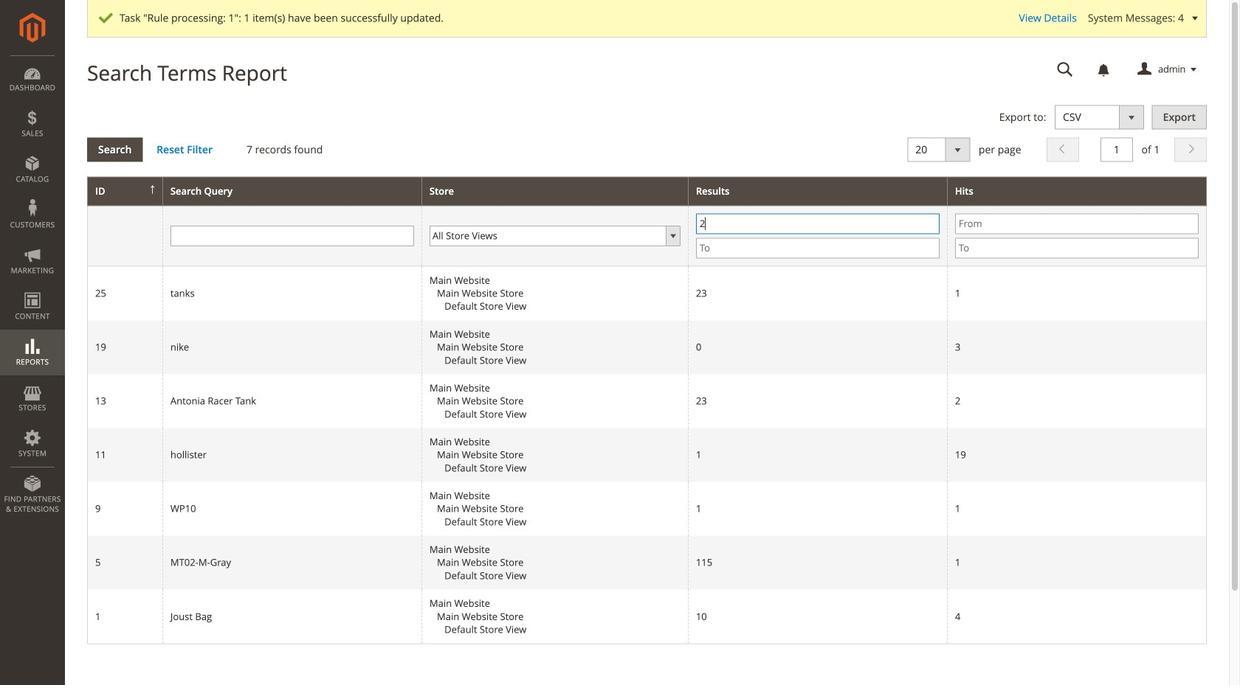 Task type: describe. For each thing, give the bounding box(es) containing it.
magento admin panel image
[[20, 13, 45, 43]]

To text field
[[696, 238, 940, 259]]

From text field
[[696, 214, 940, 234]]



Task type: locate. For each thing, give the bounding box(es) containing it.
From text field
[[955, 214, 1199, 234]]

menu bar
[[0, 55, 65, 522]]

To text field
[[955, 238, 1199, 259]]

None text field
[[1047, 57, 1084, 83], [1101, 138, 1133, 162], [170, 226, 414, 246], [1047, 57, 1084, 83], [1101, 138, 1133, 162], [170, 226, 414, 246]]



